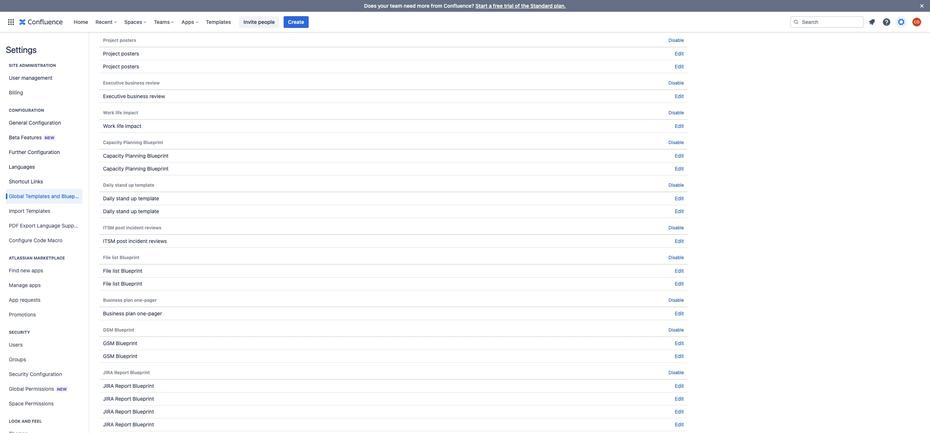 Task type: locate. For each thing, give the bounding box(es) containing it.
disable
[[669, 38, 684, 43], [669, 80, 684, 86], [669, 110, 684, 116], [669, 140, 684, 145], [669, 182, 684, 188], [669, 225, 684, 231], [669, 255, 684, 260], [669, 298, 684, 303], [669, 327, 684, 333], [669, 370, 684, 376]]

safe left spaces
[[103, 21, 115, 27]]

10 edit link from the top
[[675, 238, 684, 244]]

0 vertical spatial apps
[[32, 267, 43, 274]]

configuration up the languages link
[[28, 149, 60, 155]]

edit for 17th edit link from the bottom
[[675, 63, 684, 70]]

0 vertical spatial safe lean business case
[[103, 8, 162, 14]]

2 vertical spatial planning
[[125, 166, 146, 172]]

1 vertical spatial itsm post incident reviews
[[103, 238, 167, 244]]

0 vertical spatial itsm
[[103, 225, 114, 231]]

planning for 14th edit link from the bottom of the page
[[125, 153, 146, 159]]

1 vertical spatial global
[[9, 386, 24, 392]]

your profile and preferences image
[[912, 17, 921, 26]]

0 vertical spatial work
[[103, 110, 114, 116]]

case up teams
[[150, 8, 162, 14]]

edit for 11th edit link from the bottom
[[675, 208, 684, 214]]

reviews for disable
[[145, 225, 161, 231]]

1 executive business review from the top
[[103, 80, 160, 86]]

lean up spaces
[[117, 8, 127, 14]]

1 jira report blueprint from the top
[[103, 370, 150, 376]]

1 vertical spatial gsm blueprint
[[103, 340, 137, 347]]

0 vertical spatial itsm post incident reviews
[[103, 225, 161, 231]]

2 itsm from the top
[[103, 238, 115, 244]]

0 horizontal spatial new
[[45, 135, 54, 140]]

1 vertical spatial daily stand up template
[[103, 195, 159, 202]]

0 vertical spatial file
[[103, 255, 111, 260]]

2 executive from the top
[[103, 93, 126, 99]]

global
[[9, 193, 24, 199], [9, 386, 24, 392]]

configuration inside general configuration link
[[29, 120, 61, 126]]

1 vertical spatial file list blueprint
[[103, 268, 142, 274]]

1 itsm post incident reviews from the top
[[103, 225, 161, 231]]

13 edit link from the top
[[675, 311, 684, 317]]

edit for third edit link from the bottom
[[675, 396, 684, 402]]

capacity planning blueprint
[[103, 140, 163, 145], [103, 153, 168, 159], [103, 166, 168, 172]]

capacity planning blueprint for 14th edit link from the bottom of the page
[[103, 153, 168, 159]]

templates down links
[[25, 193, 50, 199]]

0 vertical spatial security
[[9, 330, 30, 335]]

18 edit link from the top
[[675, 409, 684, 415]]

one- for edit
[[137, 311, 148, 317]]

itsm post incident reviews
[[103, 225, 161, 231], [103, 238, 167, 244]]

banner
[[0, 12, 930, 32]]

global up import
[[9, 193, 24, 199]]

18 edit from the top
[[675, 409, 684, 415]]

permissions
[[25, 386, 54, 392], [25, 401, 54, 407]]

1 vertical spatial one-
[[137, 311, 148, 317]]

1 file list blueprint from the top
[[103, 255, 139, 260]]

0 vertical spatial project posters
[[103, 38, 136, 43]]

1 gsm blueprint from the top
[[103, 327, 134, 333]]

search image
[[793, 19, 799, 25]]

8 edit from the top
[[675, 195, 684, 202]]

new for permissions
[[57, 387, 67, 392]]

disable link
[[669, 38, 684, 43], [669, 80, 684, 86], [669, 110, 684, 116], [669, 140, 684, 145], [669, 182, 684, 188], [669, 225, 684, 231], [669, 255, 684, 260], [669, 298, 684, 303], [669, 327, 684, 333], [669, 370, 684, 376]]

edit for first edit link from the bottom of the page
[[675, 422, 684, 428]]

2 work from the top
[[103, 123, 115, 129]]

3 project posters from the top
[[103, 63, 139, 70]]

list for 9th edit link from the bottom of the page
[[113, 268, 120, 274]]

1 vertical spatial file
[[103, 268, 111, 274]]

and inside configuration group
[[51, 193, 60, 199]]

1 disable from the top
[[669, 38, 684, 43]]

0 vertical spatial pager
[[144, 298, 157, 303]]

0 vertical spatial one-
[[134, 298, 144, 303]]

6 edit from the top
[[675, 153, 684, 159]]

2 gsm blueprint from the top
[[103, 340, 137, 347]]

2 work life impact from the top
[[103, 123, 141, 129]]

and left the blueprints
[[51, 193, 60, 199]]

3 edit from the top
[[675, 63, 684, 70]]

1 horizontal spatial and
[[51, 193, 60, 199]]

0 vertical spatial gsm blueprint
[[103, 327, 134, 333]]

1 vertical spatial case
[[150, 21, 162, 27]]

disable for daily stand up template
[[669, 182, 684, 188]]

15 edit from the top
[[675, 353, 684, 359]]

global up space
[[9, 386, 24, 392]]

Search field
[[790, 16, 864, 28]]

security down groups
[[9, 371, 28, 377]]

2 capacity planning blueprint from the top
[[103, 153, 168, 159]]

0 vertical spatial executive business review
[[103, 80, 160, 86]]

business
[[103, 298, 122, 303], [103, 311, 124, 317]]

templates up the pdf export language support link
[[26, 208, 50, 214]]

2 capacity from the top
[[103, 153, 124, 159]]

1 global from the top
[[9, 193, 24, 199]]

edit for first edit link from the top of the page
[[675, 8, 684, 14]]

report for 4th edit link from the bottom of the page
[[115, 383, 131, 389]]

case right spaces popup button
[[150, 21, 162, 27]]

14 edit link from the top
[[675, 340, 684, 347]]

1 vertical spatial gsm
[[103, 340, 114, 347]]

feel
[[32, 419, 42, 424]]

1 business from the top
[[103, 298, 122, 303]]

0 vertical spatial project
[[103, 38, 119, 43]]

new
[[45, 135, 54, 140], [57, 387, 67, 392]]

1 vertical spatial list
[[113, 268, 120, 274]]

disable link for jira report blueprint
[[669, 370, 684, 376]]

2 daily from the top
[[103, 195, 115, 202]]

1 vertical spatial itsm
[[103, 238, 115, 244]]

2 vertical spatial project
[[103, 63, 120, 70]]

5 disable link from the top
[[669, 182, 684, 188]]

1 vertical spatial plan
[[126, 311, 136, 317]]

configuration for general
[[29, 120, 61, 126]]

6 disable from the top
[[669, 225, 684, 231]]

1 vertical spatial stand
[[116, 195, 129, 202]]

0 vertical spatial executive
[[103, 80, 124, 86]]

edit for 12th edit link
[[675, 281, 684, 287]]

4 disable from the top
[[669, 140, 684, 145]]

2 vertical spatial up
[[131, 208, 137, 214]]

new inside global permissions new
[[57, 387, 67, 392]]

2 jira report blueprint from the top
[[103, 383, 154, 389]]

0 vertical spatial daily
[[103, 182, 114, 188]]

work life impact for edit
[[103, 123, 141, 129]]

configuration up beta features new
[[29, 120, 61, 126]]

0 vertical spatial incident
[[126, 225, 144, 231]]

configuration inside further configuration link
[[28, 149, 60, 155]]

permissions down global permissions new
[[25, 401, 54, 407]]

2 business from the top
[[103, 311, 124, 317]]

apps right 'new'
[[32, 267, 43, 274]]

daily stand up template
[[103, 182, 154, 188], [103, 195, 159, 202], [103, 208, 159, 214]]

itsm for disable
[[103, 225, 114, 231]]

7 edit link from the top
[[675, 166, 684, 172]]

review for edit
[[150, 93, 165, 99]]

work for disable
[[103, 110, 114, 116]]

site administration
[[9, 63, 56, 68]]

impact for disable
[[123, 110, 138, 116]]

0 vertical spatial file list blueprint
[[103, 255, 139, 260]]

2 executive business review from the top
[[103, 93, 165, 99]]

space
[[9, 401, 24, 407]]

list for 'disable' link corresponding to file list blueprint
[[112, 255, 118, 260]]

permissions down security configuration link
[[25, 386, 54, 392]]

shortcut
[[9, 178, 29, 185]]

edit for 18th edit link from the bottom
[[675, 50, 684, 57]]

executive business review
[[103, 80, 160, 86], [103, 93, 165, 99]]

space permissions
[[9, 401, 54, 407]]

4 edit from the top
[[675, 93, 684, 99]]

configuration for further
[[28, 149, 60, 155]]

16 edit from the top
[[675, 383, 684, 389]]

9 edit from the top
[[675, 208, 684, 214]]

0 vertical spatial impact
[[123, 110, 138, 116]]

capacity planning blueprint for 13th edit link from the bottom of the page
[[103, 166, 168, 172]]

edit for 13th edit link from the bottom of the page
[[675, 166, 684, 172]]

9 disable from the top
[[669, 327, 684, 333]]

1 vertical spatial apps
[[29, 282, 41, 288]]

19 edit link from the top
[[675, 422, 684, 428]]

2 disable link from the top
[[669, 80, 684, 86]]

create link
[[284, 16, 309, 28]]

1 vertical spatial permissions
[[25, 401, 54, 407]]

edit link
[[675, 8, 684, 14], [675, 50, 684, 57], [675, 63, 684, 70], [675, 93, 684, 99], [675, 123, 684, 129], [675, 153, 684, 159], [675, 166, 684, 172], [675, 195, 684, 202], [675, 208, 684, 214], [675, 238, 684, 244], [675, 268, 684, 274], [675, 281, 684, 287], [675, 311, 684, 317], [675, 340, 684, 347], [675, 353, 684, 359], [675, 383, 684, 389], [675, 396, 684, 402], [675, 409, 684, 415], [675, 422, 684, 428]]

2 vertical spatial file
[[103, 281, 111, 287]]

impact
[[123, 110, 138, 116], [125, 123, 141, 129]]

jira for third edit link from the bottom
[[103, 396, 114, 402]]

disable link for itsm post incident reviews
[[669, 225, 684, 231]]

jira for 2nd edit link from the bottom of the page
[[103, 409, 114, 415]]

0 vertical spatial stand
[[115, 182, 127, 188]]

8 disable link from the top
[[669, 298, 684, 303]]

1 vertical spatial and
[[22, 419, 31, 424]]

1 vertical spatial work
[[103, 123, 115, 129]]

support
[[62, 223, 81, 229]]

14 edit from the top
[[675, 340, 684, 347]]

daily stand up template for 12th edit link from the bottom
[[103, 195, 159, 202]]

1 vertical spatial project
[[103, 50, 120, 57]]

global for global permissions new
[[9, 386, 24, 392]]

2 vertical spatial daily stand up template
[[103, 208, 159, 214]]

stand
[[115, 182, 127, 188], [116, 195, 129, 202], [116, 208, 129, 214]]

1 edit from the top
[[675, 8, 684, 14]]

work life impact
[[103, 110, 138, 116], [103, 123, 141, 129]]

look and feel group
[[6, 411, 82, 433]]

1 vertical spatial executive business review
[[103, 93, 165, 99]]

2 global from the top
[[9, 386, 24, 392]]

0 vertical spatial capacity planning blueprint
[[103, 140, 163, 145]]

user management link
[[6, 71, 82, 85]]

2 project posters from the top
[[103, 50, 139, 57]]

daily stand up template for 11th edit link from the bottom
[[103, 208, 159, 214]]

project
[[103, 38, 119, 43], [103, 50, 120, 57], [103, 63, 120, 70]]

apps up requests at the left of page
[[29, 282, 41, 288]]

5 jira from the top
[[103, 422, 114, 428]]

3 capacity from the top
[[103, 166, 124, 172]]

9 disable link from the top
[[669, 327, 684, 333]]

close image
[[918, 1, 926, 10]]

file list blueprint
[[103, 255, 139, 260], [103, 268, 142, 274], [103, 281, 142, 287]]

0 vertical spatial post
[[115, 225, 125, 231]]

0 vertical spatial list
[[112, 255, 118, 260]]

edit for 10th edit link from the bottom of the page
[[675, 238, 684, 244]]

3 daily stand up template from the top
[[103, 208, 159, 214]]

permissions for global
[[25, 386, 54, 392]]

new inside beta features new
[[45, 135, 54, 140]]

plan
[[124, 298, 133, 303], [126, 311, 136, 317]]

itsm for edit
[[103, 238, 115, 244]]

1 vertical spatial planning
[[125, 153, 146, 159]]

0 vertical spatial case
[[150, 8, 162, 14]]

3 disable from the top
[[669, 110, 684, 116]]

review for disable
[[146, 80, 160, 86]]

0 vertical spatial global
[[9, 193, 24, 199]]

7 disable from the top
[[669, 255, 684, 260]]

2 vertical spatial capacity planning blueprint
[[103, 166, 168, 172]]

templates for import templates
[[26, 208, 50, 214]]

lean right recent
[[117, 21, 127, 27]]

1 vertical spatial reviews
[[149, 238, 167, 244]]

5 jira report blueprint from the top
[[103, 422, 154, 428]]

executive for disable
[[103, 80, 124, 86]]

1 vertical spatial incident
[[129, 238, 147, 244]]

appswitcher icon image
[[7, 17, 15, 26]]

import templates
[[9, 208, 50, 214]]

1 vertical spatial business
[[103, 311, 124, 317]]

edit
[[675, 8, 684, 14], [675, 50, 684, 57], [675, 63, 684, 70], [675, 93, 684, 99], [675, 123, 684, 129], [675, 153, 684, 159], [675, 166, 684, 172], [675, 195, 684, 202], [675, 208, 684, 214], [675, 238, 684, 244], [675, 268, 684, 274], [675, 281, 684, 287], [675, 311, 684, 317], [675, 340, 684, 347], [675, 353, 684, 359], [675, 383, 684, 389], [675, 396, 684, 402], [675, 409, 684, 415], [675, 422, 684, 428]]

security up users at the bottom of page
[[9, 330, 30, 335]]

disable link for capacity planning blueprint
[[669, 140, 684, 145]]

2 disable from the top
[[669, 80, 684, 86]]

users
[[9, 342, 23, 348]]

0 vertical spatial reviews
[[145, 225, 161, 231]]

global inside the 'security' group
[[9, 386, 24, 392]]

start a free trial of the standard plan. link
[[475, 3, 566, 9]]

itsm
[[103, 225, 114, 231], [103, 238, 115, 244]]

new for features
[[45, 135, 54, 140]]

management
[[21, 75, 52, 81]]

post
[[115, 225, 125, 231], [117, 238, 127, 244]]

safe up recent dropdown button
[[103, 8, 115, 14]]

disable for work life impact
[[669, 110, 684, 116]]

1 vertical spatial life
[[117, 123, 124, 129]]

one-
[[134, 298, 144, 303], [137, 311, 148, 317]]

1 vertical spatial template
[[138, 195, 159, 202]]

6 disable link from the top
[[669, 225, 684, 231]]

0 vertical spatial review
[[146, 80, 160, 86]]

recent
[[96, 19, 113, 25]]

1 security from the top
[[9, 330, 30, 335]]

10 disable from the top
[[669, 370, 684, 376]]

configuration down groups link
[[30, 371, 62, 377]]

features
[[21, 134, 42, 140]]

1 disable link from the top
[[669, 38, 684, 43]]

2 file from the top
[[103, 268, 111, 274]]

templates for global templates and blueprints
[[25, 193, 50, 199]]

new down security configuration link
[[57, 387, 67, 392]]

2 business plan one-pager from the top
[[103, 311, 162, 317]]

1 vertical spatial security
[[9, 371, 28, 377]]

0 vertical spatial planning
[[123, 140, 142, 145]]

2 vertical spatial gsm
[[103, 353, 114, 359]]

2 file list blueprint from the top
[[103, 268, 142, 274]]

edit for 14th edit link from the bottom of the page
[[675, 153, 684, 159]]

4 jira report blueprint from the top
[[103, 409, 154, 415]]

collapse sidebar image
[[80, 36, 96, 51]]

people
[[258, 19, 275, 25]]

0 vertical spatial and
[[51, 193, 60, 199]]

reviews for edit
[[149, 238, 167, 244]]

1 horizontal spatial new
[[57, 387, 67, 392]]

report for 2nd edit link from the bottom of the page
[[115, 409, 131, 415]]

0 vertical spatial capacity
[[103, 140, 122, 145]]

disable link for executive business review
[[669, 80, 684, 86]]

code
[[34, 237, 46, 244]]

disable for jira report blueprint
[[669, 370, 684, 376]]

edit for 13th edit link from the top
[[675, 311, 684, 317]]

0 vertical spatial safe
[[103, 8, 115, 14]]

2 security from the top
[[9, 371, 28, 377]]

1 vertical spatial up
[[131, 195, 137, 202]]

capacity
[[103, 140, 122, 145], [103, 153, 124, 159], [103, 166, 124, 172]]

confluence image
[[19, 17, 63, 26], [19, 17, 63, 26]]

apps
[[32, 267, 43, 274], [29, 282, 41, 288]]

gsm blueprint for 'disable' link for gsm blueprint
[[103, 327, 134, 333]]

executive business review for edit
[[103, 93, 165, 99]]

0 vertical spatial gsm
[[103, 327, 113, 333]]

1 vertical spatial lean
[[117, 21, 127, 27]]

2 vertical spatial file list blueprint
[[103, 281, 142, 287]]

2 vertical spatial daily
[[103, 208, 115, 214]]

0 vertical spatial templates
[[206, 19, 231, 25]]

billing
[[9, 89, 23, 96]]

2 vertical spatial stand
[[116, 208, 129, 214]]

0 vertical spatial business plan one-pager
[[103, 298, 157, 303]]

1 vertical spatial impact
[[125, 123, 141, 129]]

1 vertical spatial capacity planning blueprint
[[103, 153, 168, 159]]

0 vertical spatial new
[[45, 135, 54, 140]]

1 business plan one-pager from the top
[[103, 298, 157, 303]]

pager for edit
[[148, 311, 162, 317]]

7 edit from the top
[[675, 166, 684, 172]]

team
[[390, 3, 402, 9]]

need
[[404, 3, 416, 9]]

3 file from the top
[[103, 281, 111, 287]]

review
[[146, 80, 160, 86], [150, 93, 165, 99]]

security
[[9, 330, 30, 335], [9, 371, 28, 377]]

1 work life impact from the top
[[103, 110, 138, 116]]

1 project from the top
[[103, 38, 119, 43]]

1 vertical spatial executive
[[103, 93, 126, 99]]

1 vertical spatial post
[[117, 238, 127, 244]]

3 gsm blueprint from the top
[[103, 353, 137, 359]]

2 edit from the top
[[675, 50, 684, 57]]

apps inside manage apps link
[[29, 282, 41, 288]]

report for third edit link from the bottom
[[115, 396, 131, 402]]

1 vertical spatial capacity
[[103, 153, 124, 159]]

2 vertical spatial templates
[[26, 208, 50, 214]]

planning
[[123, 140, 142, 145], [125, 153, 146, 159], [125, 166, 146, 172]]

3 capacity planning blueprint from the top
[[103, 166, 168, 172]]

1 daily stand up template from the top
[[103, 182, 154, 188]]

file list blueprint for 9th edit link from the bottom of the page
[[103, 268, 142, 274]]

itsm post incident reviews for disable
[[103, 225, 161, 231]]

up
[[128, 182, 134, 188], [131, 195, 137, 202], [131, 208, 137, 214]]

edit for 16th edit link from the bottom of the page
[[675, 93, 684, 99]]

of
[[515, 3, 520, 9]]

apps
[[182, 19, 194, 25]]

1 vertical spatial safe
[[103, 21, 115, 27]]

trial
[[504, 3, 514, 9]]

global inside configuration group
[[9, 193, 24, 199]]

11 edit from the top
[[675, 268, 684, 274]]

incident for edit
[[129, 238, 147, 244]]

project posters
[[103, 38, 136, 43], [103, 50, 139, 57], [103, 63, 139, 70]]

0 vertical spatial daily stand up template
[[103, 182, 154, 188]]

1 vertical spatial pager
[[148, 311, 162, 317]]

2 vertical spatial project posters
[[103, 63, 139, 70]]

pdf
[[9, 223, 19, 229]]

and inside group
[[22, 419, 31, 424]]

0 vertical spatial business
[[103, 298, 122, 303]]

5 edit from the top
[[675, 123, 684, 129]]

reviews
[[145, 225, 161, 231], [149, 238, 167, 244]]

blueprint
[[143, 140, 163, 145], [147, 153, 168, 159], [147, 166, 168, 172], [120, 255, 139, 260], [121, 268, 142, 274], [121, 281, 142, 287], [114, 327, 134, 333], [116, 340, 137, 347], [116, 353, 137, 359], [130, 370, 150, 376], [133, 383, 154, 389], [133, 396, 154, 402], [133, 409, 154, 415], [133, 422, 154, 428]]

2 vertical spatial capacity
[[103, 166, 124, 172]]

1 vertical spatial work life impact
[[103, 123, 141, 129]]

global templates and blueprints link
[[6, 189, 85, 204]]

disable link for business plan one-pager
[[669, 298, 684, 303]]

13 edit from the top
[[675, 311, 684, 317]]

0 vertical spatial plan
[[124, 298, 133, 303]]

project for 18th edit link from the bottom
[[103, 50, 120, 57]]

configure
[[9, 237, 32, 244]]

2 vertical spatial template
[[138, 208, 159, 214]]

edit for 4th edit link from the bottom of the page
[[675, 383, 684, 389]]

2 project from the top
[[103, 50, 120, 57]]

1 vertical spatial daily
[[103, 195, 115, 202]]

new down general configuration link
[[45, 135, 54, 140]]

1 vertical spatial templates
[[25, 193, 50, 199]]

find new apps
[[9, 267, 43, 274]]

billing link
[[6, 85, 82, 100]]

settings icon image
[[897, 17, 906, 26]]

business plan one-pager for disable
[[103, 298, 157, 303]]

business plan one-pager
[[103, 298, 157, 303], [103, 311, 162, 317]]

and left feel on the bottom of page
[[22, 419, 31, 424]]

0 vertical spatial life
[[115, 110, 122, 116]]

2 jira from the top
[[103, 383, 114, 389]]

4 disable link from the top
[[669, 140, 684, 145]]

3 jira report blueprint from the top
[[103, 396, 154, 402]]

1 executive from the top
[[103, 80, 124, 86]]

templates right apps popup button
[[206, 19, 231, 25]]

0 vertical spatial work life impact
[[103, 110, 138, 116]]

2 vertical spatial gsm blueprint
[[103, 353, 137, 359]]

3 jira from the top
[[103, 396, 114, 402]]

security group
[[6, 322, 82, 414]]

business for edit
[[103, 311, 124, 317]]

templates
[[206, 19, 231, 25], [25, 193, 50, 199], [26, 208, 50, 214]]

2 daily stand up template from the top
[[103, 195, 159, 202]]

1 vertical spatial safe lean business case
[[103, 21, 162, 27]]

1 case from the top
[[150, 8, 162, 14]]

10 edit from the top
[[675, 238, 684, 244]]

configure code macro
[[9, 237, 62, 244]]

beta features new
[[9, 134, 54, 140]]

apps inside find new apps link
[[32, 267, 43, 274]]

configuration inside security configuration link
[[30, 371, 62, 377]]



Task type: describe. For each thing, give the bounding box(es) containing it.
jira report blueprint for third edit link from the bottom
[[103, 396, 154, 402]]

2 vertical spatial posters
[[121, 63, 139, 70]]

disable link for file list blueprint
[[669, 255, 684, 260]]

security configuration link
[[6, 367, 82, 382]]

configuration up general
[[9, 108, 44, 113]]

templates link
[[204, 16, 233, 28]]

security for security configuration
[[9, 371, 28, 377]]

atlassian marketplace
[[9, 256, 65, 260]]

language
[[37, 223, 60, 229]]

2 safe from the top
[[103, 21, 115, 27]]

1 safe from the top
[[103, 8, 115, 14]]

app requests link
[[6, 293, 82, 308]]

1 capacity from the top
[[103, 140, 122, 145]]

pager for disable
[[144, 298, 157, 303]]

executive business review for disable
[[103, 80, 160, 86]]

space permissions link
[[6, 397, 82, 411]]

list for 12th edit link
[[113, 281, 120, 287]]

disable link for daily stand up template
[[669, 182, 684, 188]]

configuration group
[[6, 100, 85, 250]]

from
[[431, 3, 442, 9]]

users link
[[6, 338, 82, 352]]

disable for executive business review
[[669, 80, 684, 86]]

post for disable
[[115, 225, 125, 231]]

macro
[[48, 237, 62, 244]]

find
[[9, 267, 19, 274]]

0 vertical spatial template
[[135, 182, 154, 188]]

standard
[[530, 3, 553, 9]]

shortcut links link
[[6, 174, 82, 189]]

recent button
[[93, 16, 120, 28]]

further configuration link
[[6, 145, 82, 160]]

1 jira from the top
[[103, 370, 113, 376]]

capacity for 13th edit link from the bottom of the page
[[103, 166, 124, 172]]

manage apps
[[9, 282, 41, 288]]

general configuration
[[9, 120, 61, 126]]

jira report blueprint for 4th edit link from the bottom of the page
[[103, 383, 154, 389]]

edit for 5th edit link from the top of the page
[[675, 123, 684, 129]]

template for 11th edit link from the bottom
[[138, 208, 159, 214]]

pdf export language support
[[9, 223, 81, 229]]

languages
[[9, 164, 35, 170]]

app requests
[[9, 297, 40, 303]]

site administration group
[[6, 55, 82, 102]]

edit for 9th edit link from the bottom of the page
[[675, 268, 684, 274]]

further
[[9, 149, 26, 155]]

2 safe lean business case from the top
[[103, 21, 162, 27]]

3 daily from the top
[[103, 208, 115, 214]]

user management
[[9, 75, 52, 81]]

does your team need more from confluence? start a free trial of the standard plan.
[[364, 3, 566, 9]]

home link
[[72, 16, 90, 28]]

security configuration
[[9, 371, 62, 377]]

1 lean from the top
[[117, 8, 127, 14]]

disable link for work life impact
[[669, 110, 684, 116]]

find new apps link
[[6, 263, 82, 278]]

4 edit link from the top
[[675, 93, 684, 99]]

planning for 13th edit link from the bottom of the page
[[125, 166, 146, 172]]

a
[[489, 3, 492, 9]]

file list blueprint for 'disable' link corresponding to file list blueprint
[[103, 255, 139, 260]]

itsm post incident reviews for edit
[[103, 238, 167, 244]]

export
[[20, 223, 36, 229]]

global templates and blueprints
[[9, 193, 85, 199]]

1 safe lean business case from the top
[[103, 8, 162, 14]]

administration
[[19, 63, 56, 68]]

teams button
[[152, 16, 177, 28]]

template for 12th edit link from the bottom
[[138, 195, 159, 202]]

up for 12th edit link from the bottom
[[131, 195, 137, 202]]

apps button
[[179, 16, 201, 28]]

manage
[[9, 282, 28, 288]]

links
[[31, 178, 43, 185]]

1 vertical spatial posters
[[121, 50, 139, 57]]

disable for project posters
[[669, 38, 684, 43]]

notification icon image
[[868, 17, 876, 26]]

new
[[20, 267, 30, 274]]

security for security
[[9, 330, 30, 335]]

groups link
[[6, 352, 82, 367]]

teams
[[154, 19, 170, 25]]

3 gsm from the top
[[103, 353, 114, 359]]

atlassian marketplace group
[[6, 248, 82, 325]]

create
[[288, 19, 304, 25]]

8 edit link from the top
[[675, 195, 684, 202]]

1 daily from the top
[[103, 182, 114, 188]]

free
[[493, 3, 503, 9]]

edit for sixth edit link from the bottom of the page
[[675, 340, 684, 347]]

site
[[9, 63, 18, 68]]

executive for edit
[[103, 93, 126, 99]]

promotions
[[9, 312, 36, 318]]

0 vertical spatial posters
[[120, 38, 136, 43]]

1 file from the top
[[103, 255, 111, 260]]

disable for file list blueprint
[[669, 255, 684, 260]]

17 edit link from the top
[[675, 396, 684, 402]]

1 edit link from the top
[[675, 8, 684, 14]]

1 gsm from the top
[[103, 327, 113, 333]]

disable link for project posters
[[669, 38, 684, 43]]

jira for 4th edit link from the bottom of the page
[[103, 383, 114, 389]]

global permissions new
[[9, 386, 67, 392]]

disable for gsm blueprint
[[669, 327, 684, 333]]

look
[[9, 419, 20, 424]]

capacity planning blueprint for 'disable' link associated with capacity planning blueprint
[[103, 140, 163, 145]]

16 edit link from the top
[[675, 383, 684, 389]]

2 lean from the top
[[117, 21, 127, 27]]

2 case from the top
[[150, 21, 162, 27]]

permissions for space
[[25, 401, 54, 407]]

plan for disable
[[124, 298, 133, 303]]

general
[[9, 120, 27, 126]]

requests
[[20, 297, 40, 303]]

daily stand up template for 'disable' link associated with daily stand up template
[[103, 182, 154, 188]]

incident for disable
[[126, 225, 144, 231]]

import templates link
[[6, 204, 82, 219]]

invite people
[[244, 19, 275, 25]]

invite people button
[[239, 16, 279, 28]]

1 project posters from the top
[[103, 38, 136, 43]]

work for edit
[[103, 123, 115, 129]]

2 gsm from the top
[[103, 340, 114, 347]]

spaces
[[124, 19, 142, 25]]

life for edit
[[117, 123, 124, 129]]

up for 'disable' link associated with daily stand up template
[[128, 182, 134, 188]]

groups
[[9, 357, 26, 363]]

one- for disable
[[134, 298, 144, 303]]

business for disable
[[103, 298, 122, 303]]

look and feel
[[9, 419, 42, 424]]

edit for 15th edit link from the top
[[675, 353, 684, 359]]

global for global templates and blueprints
[[9, 193, 24, 199]]

pdf export language support link
[[6, 219, 82, 233]]

impact for edit
[[125, 123, 141, 129]]

manage apps link
[[6, 278, 82, 293]]

general configuration link
[[6, 116, 82, 130]]

gsm blueprint for 15th edit link from the top
[[103, 353, 137, 359]]

project for 17th edit link from the bottom
[[103, 63, 120, 70]]

start
[[475, 3, 488, 9]]

file list blueprint for 12th edit link
[[103, 281, 142, 287]]

app
[[9, 297, 18, 303]]

5 edit link from the top
[[675, 123, 684, 129]]

2 edit link from the top
[[675, 50, 684, 57]]

business plan one-pager for edit
[[103, 311, 162, 317]]

3 edit link from the top
[[675, 63, 684, 70]]

jira report blueprint for first edit link from the bottom of the page
[[103, 422, 154, 428]]

plan.
[[554, 3, 566, 9]]

templates inside 'global' element
[[206, 19, 231, 25]]

gsm blueprint for sixth edit link from the bottom of the page
[[103, 340, 137, 347]]

jira for first edit link from the bottom of the page
[[103, 422, 114, 428]]

shortcut links
[[9, 178, 43, 185]]

invite
[[244, 19, 257, 25]]

configuration for security
[[30, 371, 62, 377]]

your
[[378, 3, 389, 9]]

languages link
[[6, 160, 82, 174]]

the
[[521, 3, 529, 9]]

disable for capacity planning blueprint
[[669, 140, 684, 145]]

user
[[9, 75, 20, 81]]

edit for 2nd edit link from the bottom of the page
[[675, 409, 684, 415]]

9 edit link from the top
[[675, 208, 684, 214]]

6 edit link from the top
[[675, 153, 684, 159]]

disable for business plan one-pager
[[669, 298, 684, 303]]

work life impact for disable
[[103, 110, 138, 116]]

banner containing home
[[0, 12, 930, 32]]

plan for edit
[[126, 311, 136, 317]]

blueprints
[[61, 193, 85, 199]]

disable for itsm post incident reviews
[[669, 225, 684, 231]]

spaces button
[[122, 16, 150, 28]]

settings
[[6, 45, 37, 55]]

11 edit link from the top
[[675, 268, 684, 274]]

promotions link
[[6, 308, 82, 322]]

home
[[74, 19, 88, 25]]

import
[[9, 208, 24, 214]]

configure code macro link
[[6, 233, 82, 248]]

beta
[[9, 134, 20, 140]]

disable link for gsm blueprint
[[669, 327, 684, 333]]

help icon image
[[882, 17, 891, 26]]

12 edit link from the top
[[675, 281, 684, 287]]

15 edit link from the top
[[675, 353, 684, 359]]

up for 11th edit link from the bottom
[[131, 208, 137, 214]]

more
[[417, 3, 430, 9]]

global element
[[4, 12, 789, 32]]

atlassian
[[9, 256, 33, 260]]

does
[[364, 3, 377, 9]]

life for disable
[[115, 110, 122, 116]]

further configuration
[[9, 149, 60, 155]]

jira report blueprint for 2nd edit link from the bottom of the page
[[103, 409, 154, 415]]



Task type: vqa. For each thing, say whether or not it's contained in the screenshot.
Cards image
no



